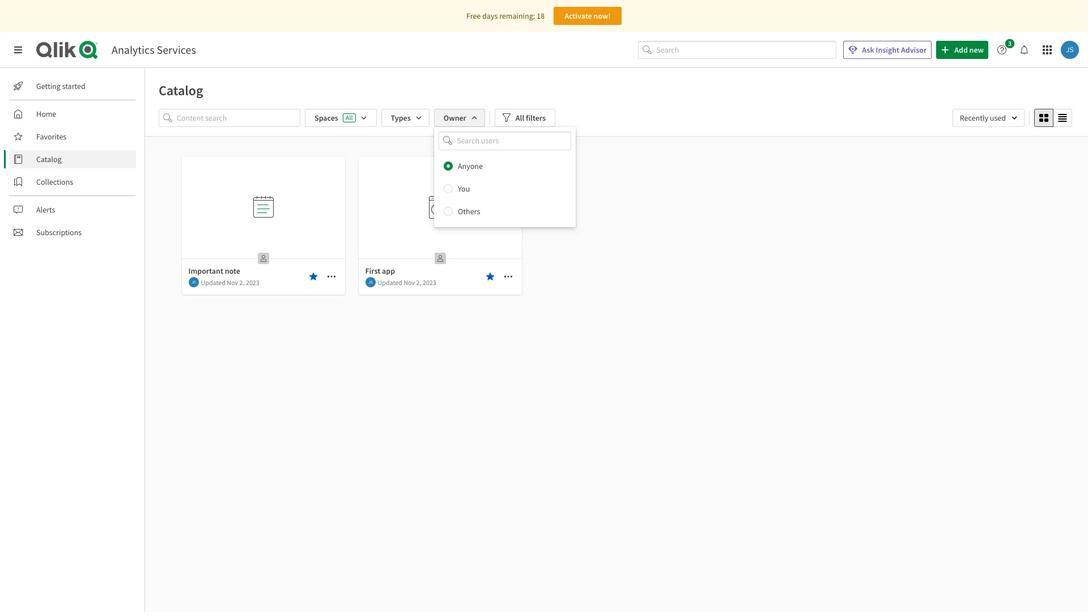 Task type: describe. For each thing, give the bounding box(es) containing it.
home
[[36, 109, 56, 119]]

owner option group
[[434, 155, 576, 223]]

first
[[365, 266, 381, 276]]

nov for note
[[227, 278, 238, 287]]

app
[[382, 266, 395, 276]]

jacob simon image for important note
[[189, 277, 199, 287]]

subscriptions link
[[9, 223, 136, 242]]

ask insight advisor
[[863, 45, 927, 55]]

ask insight advisor button
[[844, 41, 932, 59]]

catalog link
[[9, 150, 136, 168]]

started
[[62, 81, 86, 91]]

remove from favorites image
[[486, 272, 495, 281]]

getting started link
[[9, 77, 136, 95]]

jacob simon image for first app
[[365, 277, 376, 287]]

used
[[991, 113, 1007, 123]]

anyone
[[458, 161, 483, 171]]

Recently used field
[[953, 109, 1025, 127]]

searchbar element
[[639, 41, 837, 59]]

getting
[[36, 81, 61, 91]]

2, for note
[[240, 278, 245, 287]]

jacob simon element for important
[[189, 277, 199, 287]]

analytics services
[[112, 43, 196, 57]]

important
[[189, 266, 223, 276]]

alerts link
[[9, 201, 136, 219]]

spaces
[[315, 113, 338, 123]]

services
[[157, 43, 196, 57]]

personal element for important note
[[254, 250, 272, 268]]

more actions image
[[327, 272, 336, 281]]

2 horizontal spatial jacob simon image
[[1062, 41, 1080, 59]]

free days remaining: 18
[[467, 11, 545, 21]]

all for all filters
[[516, 113, 525, 123]]

favorites
[[36, 132, 66, 142]]

catalog inside navigation pane element
[[36, 154, 62, 164]]

updated for app
[[378, 278, 403, 287]]

close sidebar menu image
[[14, 45, 23, 54]]

types button
[[381, 109, 430, 127]]

collections
[[36, 177, 73, 187]]

add new button
[[937, 41, 989, 59]]

activate
[[565, 11, 592, 21]]

nov for app
[[404, 278, 415, 287]]

personal element for first app
[[431, 250, 449, 268]]

you
[[458, 184, 470, 194]]

all for all
[[346, 113, 353, 122]]

now!
[[594, 11, 611, 21]]

remaining:
[[500, 11, 535, 21]]

subscriptions
[[36, 227, 82, 238]]

2023 for first app
[[423, 278, 437, 287]]

home link
[[9, 105, 136, 123]]

add new
[[955, 45, 984, 55]]

recently
[[960, 113, 989, 123]]

analytics
[[112, 43, 155, 57]]

Search users text field
[[455, 132, 558, 150]]

jacob simon element for first
[[365, 277, 376, 287]]



Task type: locate. For each thing, give the bounding box(es) containing it.
2,
[[240, 278, 245, 287], [417, 278, 422, 287]]

1 updated from the left
[[201, 278, 226, 287]]

2 nov from the left
[[404, 278, 415, 287]]

1 2, from the left
[[240, 278, 245, 287]]

0 horizontal spatial 2023
[[246, 278, 260, 287]]

catalog
[[159, 82, 203, 99], [36, 154, 62, 164]]

updated nov 2, 2023 down 'note'
[[201, 278, 260, 287]]

0 horizontal spatial catalog
[[36, 154, 62, 164]]

2 updated nov 2, 2023 from the left
[[378, 278, 437, 287]]

getting started
[[36, 81, 86, 91]]

jacob simon element down important at top
[[189, 277, 199, 287]]

jacob simon element down first at the top left of page
[[365, 277, 376, 287]]

add
[[955, 45, 968, 55]]

2 updated from the left
[[378, 278, 403, 287]]

activate now! link
[[554, 7, 622, 25]]

owner button
[[434, 109, 485, 127]]

personal element
[[254, 250, 272, 268], [431, 250, 449, 268]]

note
[[225, 266, 240, 276]]

navigation pane element
[[0, 73, 145, 246]]

none field inside filters region
[[434, 132, 576, 150]]

None field
[[434, 132, 576, 150]]

alerts
[[36, 205, 55, 215]]

18
[[537, 11, 545, 21]]

0 horizontal spatial jacob simon element
[[189, 277, 199, 287]]

2023 for important note
[[246, 278, 260, 287]]

2, for app
[[417, 278, 422, 287]]

all filters button
[[495, 109, 556, 127]]

1 nov from the left
[[227, 278, 238, 287]]

0 horizontal spatial jacob simon image
[[189, 277, 199, 287]]

jacob simon element
[[189, 277, 199, 287], [365, 277, 376, 287]]

2 2, from the left
[[417, 278, 422, 287]]

all left 'filters'
[[516, 113, 525, 123]]

Search text field
[[657, 41, 837, 59]]

new
[[970, 45, 984, 55]]

1 jacob simon element from the left
[[189, 277, 199, 287]]

personal element right app
[[431, 250, 449, 268]]

0 horizontal spatial 2,
[[240, 278, 245, 287]]

0 vertical spatial catalog
[[159, 82, 203, 99]]

updated nov 2, 2023
[[201, 278, 260, 287], [378, 278, 437, 287]]

activate now!
[[565, 11, 611, 21]]

1 horizontal spatial updated nov 2, 2023
[[378, 278, 437, 287]]

insight
[[876, 45, 900, 55]]

recently used
[[960, 113, 1007, 123]]

important note
[[189, 266, 240, 276]]

1 horizontal spatial catalog
[[159, 82, 203, 99]]

3 button
[[993, 39, 1018, 59]]

ask
[[863, 45, 875, 55]]

filters region
[[145, 107, 1089, 227]]

jacob simon image
[[1062, 41, 1080, 59], [189, 277, 199, 287], [365, 277, 376, 287]]

others
[[458, 206, 480, 216]]

collections link
[[9, 173, 136, 191]]

1 horizontal spatial jacob simon element
[[365, 277, 376, 287]]

all
[[516, 113, 525, 123], [346, 113, 353, 122]]

more actions image
[[504, 272, 513, 281]]

all inside the all filters dropdown button
[[516, 113, 525, 123]]

advisor
[[902, 45, 927, 55]]

updated down app
[[378, 278, 403, 287]]

days
[[483, 11, 498, 21]]

1 2023 from the left
[[246, 278, 260, 287]]

0 horizontal spatial personal element
[[254, 250, 272, 268]]

all filters
[[516, 113, 546, 123]]

all right spaces
[[346, 113, 353, 122]]

2 personal element from the left
[[431, 250, 449, 268]]

updated down important note on the top left of the page
[[201, 278, 226, 287]]

personal element right 'note'
[[254, 250, 272, 268]]

1 horizontal spatial all
[[516, 113, 525, 123]]

1 personal element from the left
[[254, 250, 272, 268]]

analytics services element
[[112, 43, 196, 57]]

1 horizontal spatial nov
[[404, 278, 415, 287]]

first app
[[365, 266, 395, 276]]

1 vertical spatial catalog
[[36, 154, 62, 164]]

filters
[[526, 113, 546, 123]]

free
[[467, 11, 481, 21]]

1 horizontal spatial jacob simon image
[[365, 277, 376, 287]]

1 horizontal spatial 2,
[[417, 278, 422, 287]]

0 horizontal spatial nov
[[227, 278, 238, 287]]

1 horizontal spatial personal element
[[431, 250, 449, 268]]

updated for note
[[201, 278, 226, 287]]

remove from favorites image
[[309, 272, 318, 281]]

catalog down favorites
[[36, 154, 62, 164]]

2023
[[246, 278, 260, 287], [423, 278, 437, 287]]

updated
[[201, 278, 226, 287], [378, 278, 403, 287]]

0 horizontal spatial all
[[346, 113, 353, 122]]

updated nov 2, 2023 for app
[[378, 278, 437, 287]]

types
[[391, 113, 411, 123]]

catalog down services
[[159, 82, 203, 99]]

2 jacob simon element from the left
[[365, 277, 376, 287]]

1 updated nov 2, 2023 from the left
[[201, 278, 260, 287]]

1 horizontal spatial updated
[[378, 278, 403, 287]]

favorites link
[[9, 128, 136, 146]]

1 horizontal spatial 2023
[[423, 278, 437, 287]]

updated nov 2, 2023 down app
[[378, 278, 437, 287]]

0 horizontal spatial updated nov 2, 2023
[[201, 278, 260, 287]]

nov
[[227, 278, 238, 287], [404, 278, 415, 287]]

Content search text field
[[177, 109, 301, 127]]

3
[[1009, 39, 1012, 48]]

owner
[[444, 113, 467, 123]]

0 horizontal spatial updated
[[201, 278, 226, 287]]

switch view group
[[1035, 109, 1073, 127]]

2 2023 from the left
[[423, 278, 437, 287]]

updated nov 2, 2023 for note
[[201, 278, 260, 287]]



Task type: vqa. For each thing, say whether or not it's contained in the screenshot.
first app at the top of page
yes



